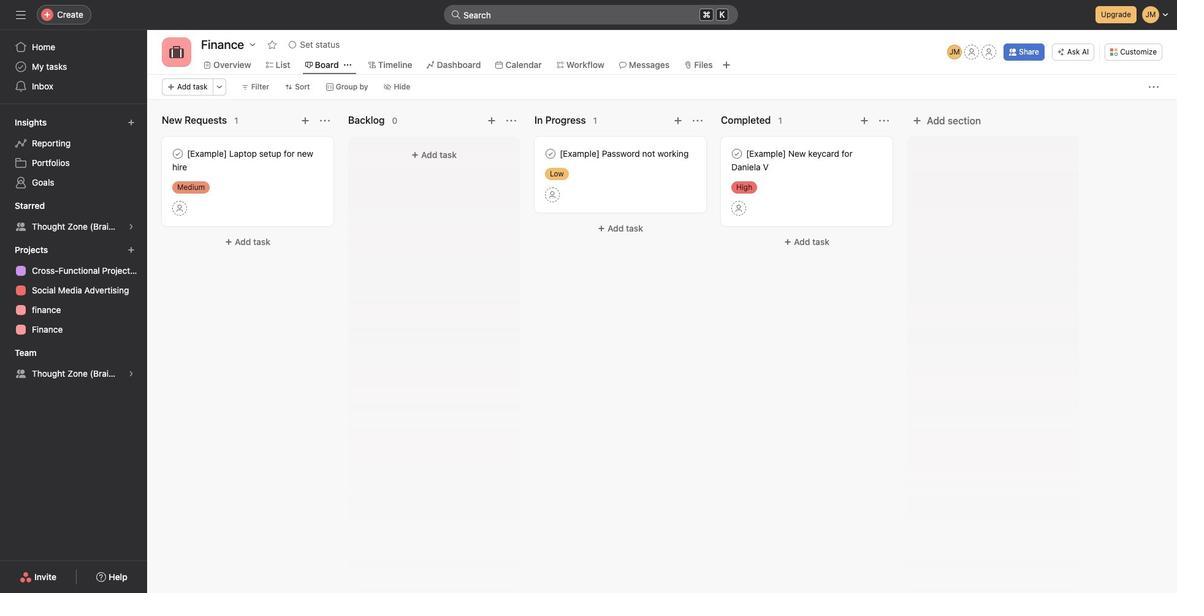 Task type: vqa. For each thing, say whether or not it's contained in the screenshot.
update on the bottom left of page
no



Task type: locate. For each thing, give the bounding box(es) containing it.
more section actions image for add task image for 2nd mark complete icon
[[879, 116, 889, 126]]

2 more section actions image from the left
[[507, 116, 516, 126]]

2 horizontal spatial more section actions image
[[879, 116, 889, 126]]

global element
[[0, 30, 147, 104]]

1 horizontal spatial add task image
[[673, 116, 683, 126]]

see details, thought zone (brainstorm space) image
[[128, 223, 135, 231]]

mark complete image
[[170, 147, 185, 161], [730, 147, 745, 161]]

1 horizontal spatial mark complete checkbox
[[730, 147, 745, 161]]

3 more section actions image from the left
[[879, 116, 889, 126]]

3 add task image from the left
[[860, 116, 870, 126]]

add task image
[[301, 116, 310, 126], [673, 116, 683, 126], [860, 116, 870, 126]]

more section actions image
[[693, 116, 703, 126]]

1 horizontal spatial more section actions image
[[507, 116, 516, 126]]

2 horizontal spatial add task image
[[860, 116, 870, 126]]

more actions image
[[1149, 82, 1159, 92], [216, 83, 223, 91]]

2 add task image from the left
[[673, 116, 683, 126]]

Mark complete checkbox
[[170, 147, 185, 161], [730, 147, 745, 161]]

more section actions image for add task icon
[[507, 116, 516, 126]]

0 horizontal spatial mark complete image
[[170, 147, 185, 161]]

1 add task image from the left
[[301, 116, 310, 126]]

1 horizontal spatial mark complete image
[[730, 147, 745, 161]]

more section actions image
[[320, 116, 330, 126], [507, 116, 516, 126], [879, 116, 889, 126]]

new insights image
[[128, 119, 135, 126]]

insights element
[[0, 112, 147, 195]]

1 mark complete checkbox from the left
[[170, 147, 185, 161]]

add task image for first mark complete icon from the left
[[301, 116, 310, 126]]

0 horizontal spatial more section actions image
[[320, 116, 330, 126]]

0 horizontal spatial mark complete checkbox
[[170, 147, 185, 161]]

add tab image
[[722, 60, 731, 70]]

1 horizontal spatial more actions image
[[1149, 82, 1159, 92]]

1 more section actions image from the left
[[320, 116, 330, 126]]

briefcase image
[[169, 45, 184, 59]]

None field
[[444, 5, 738, 25]]

0 horizontal spatial add task image
[[301, 116, 310, 126]]



Task type: describe. For each thing, give the bounding box(es) containing it.
starred element
[[0, 195, 147, 239]]

see details, thought zone (brainstorm space) image
[[128, 370, 135, 378]]

Search tasks, projects, and more text field
[[444, 5, 738, 25]]

mark complete image
[[543, 147, 558, 161]]

0 horizontal spatial more actions image
[[216, 83, 223, 91]]

Mark complete checkbox
[[543, 147, 558, 161]]

1 mark complete image from the left
[[170, 147, 185, 161]]

projects element
[[0, 239, 147, 342]]

hide sidebar image
[[16, 10, 26, 20]]

tab actions image
[[344, 61, 351, 69]]

2 mark complete checkbox from the left
[[730, 147, 745, 161]]

manage project members image
[[948, 45, 962, 59]]

more section actions image for first mark complete icon from the left's add task image
[[320, 116, 330, 126]]

add task image for mark complete image at top left
[[673, 116, 683, 126]]

teams element
[[0, 342, 147, 386]]

prominent image
[[451, 10, 461, 20]]

new project or portfolio image
[[128, 247, 135, 254]]

add task image
[[487, 116, 497, 126]]

add to starred image
[[268, 40, 277, 50]]

2 mark complete image from the left
[[730, 147, 745, 161]]

add task image for 2nd mark complete icon
[[860, 116, 870, 126]]



